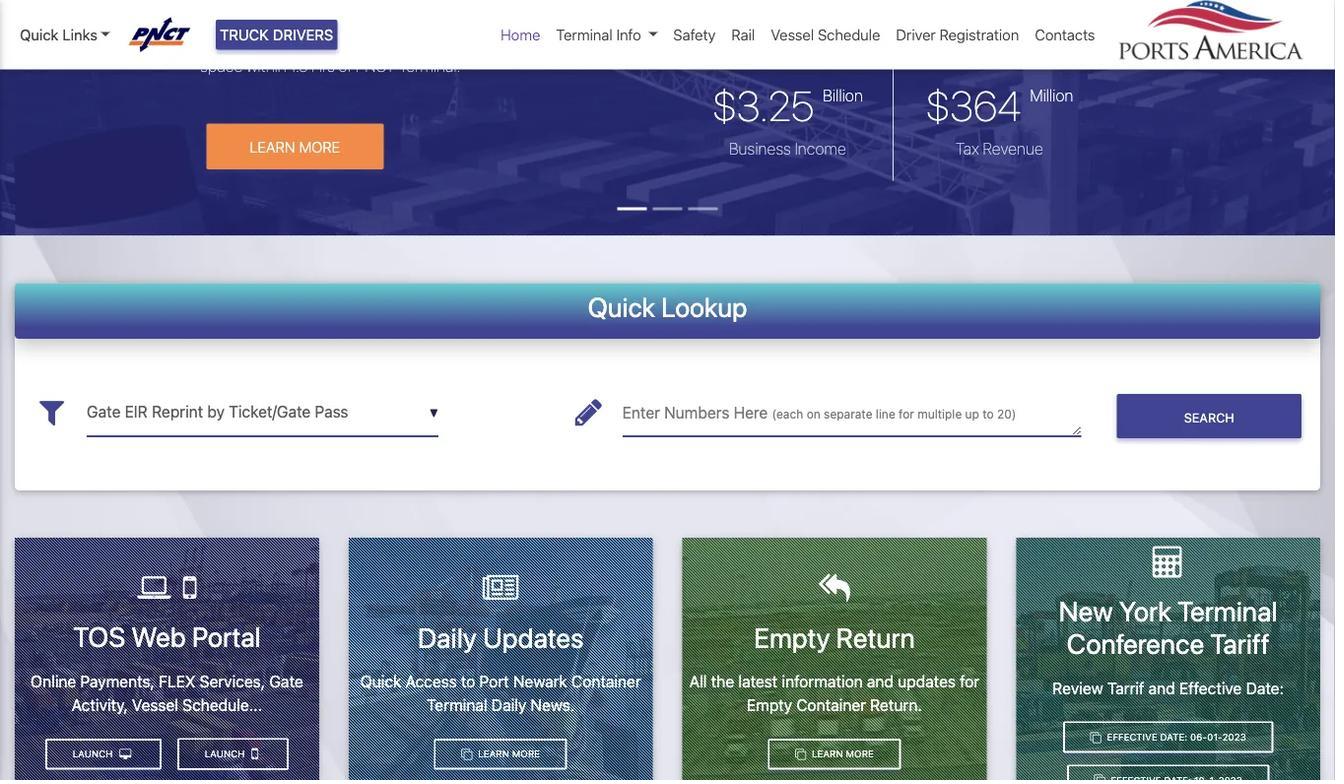 Task type: describe. For each thing, give the bounding box(es) containing it.
links
[[62, 26, 97, 43]]

review
[[1053, 679, 1104, 698]]

business income
[[729, 139, 847, 158]]

registration
[[940, 26, 1020, 43]]

quick links
[[20, 26, 97, 43]]

01-
[[1208, 732, 1223, 743]]

launch for desktop image
[[73, 749, 116, 760]]

income for direct/indirect jobs
[[1006, 16, 1057, 35]]

separate
[[824, 408, 873, 421]]

billion
[[823, 86, 863, 105]]

quick links link
[[20, 24, 110, 46]]

welcome to port newmark container terminal image
[[0, 0, 1336, 347]]

vessel inside online payments, flex services, gate activity, vessel schedule...
[[132, 696, 178, 715]]

possibilities.
[[517, 0, 600, 1]]

2 vertical spatial clone image
[[1094, 775, 1106, 781]]

home
[[501, 26, 541, 43]]

learn inside learn more button
[[250, 138, 295, 155]]

services,
[[200, 672, 265, 691]]

payments,
[[80, 672, 155, 691]]

container inside 'quick access to port newark container terminal daily news.'
[[572, 673, 641, 691]]

0 vertical spatial terminal.
[[359, 32, 421, 51]]

gate
[[269, 672, 303, 691]]

1.5
[[290, 57, 308, 75]]

business
[[729, 139, 791, 158]]

to inside 'quick access to port newark container terminal daily news.'
[[461, 673, 475, 691]]

effective date: 06-01-2023
[[1105, 732, 1247, 743]]

$364 million
[[926, 81, 1074, 130]]

to inside enter numbers here (each on separate line for multiple up to 20)
[[983, 408, 994, 421]]

more inside button
[[299, 138, 340, 155]]

811
[[424, 32, 446, 51]]

terminal info
[[556, 26, 641, 43]]

more for daily updates
[[512, 749, 540, 760]]

direct/indirect
[[723, 16, 820, 35]]

latest
[[739, 673, 778, 691]]

numbers
[[665, 404, 730, 422]]

1 horizontal spatial effective
[[1180, 679, 1242, 698]]

quick access to port newark container terminal daily news.
[[360, 673, 641, 715]]

2023
[[1223, 732, 1247, 743]]

tos web portal
[[73, 621, 261, 653]]

$364
[[926, 81, 1022, 130]]

clone image for empty return
[[795, 749, 806, 760]]

desktop image
[[120, 749, 131, 760]]

empty inside all the latest information and updates for empty container return.
[[747, 696, 793, 715]]

services
[[339, 0, 396, 1]]

of up moving
[[500, 0, 513, 1]]

multiple
[[918, 408, 962, 421]]

quick for quick lookup
[[588, 291, 656, 323]]

activity,
[[72, 696, 128, 715]]

truck drivers
[[220, 26, 333, 43]]

income for $3.25
[[795, 139, 847, 158]]

within
[[246, 57, 286, 75]]

tax
[[956, 139, 979, 158]]

tarrif
[[1108, 679, 1145, 698]]

1 vertical spatial terminal.
[[399, 57, 461, 75]]

search button
[[1117, 394, 1302, 439]]

review tarrif and effective date:
[[1053, 679, 1284, 698]]

hrs
[[312, 57, 335, 75]]

updates
[[898, 673, 956, 691]]

rail link
[[724, 16, 763, 54]]

million inside "pnct's schedule of services opens a world of possibilities.                                 over 45 international destinations for shippers moving freight through port newark container terminal.                                 811 million sq.ft. of industrial space within 1.5 hrs of pnct terminal."
[[449, 32, 492, 51]]

0 horizontal spatial daily
[[418, 621, 477, 654]]

06-
[[1191, 732, 1208, 743]]

information
[[782, 673, 863, 691]]

info
[[617, 26, 641, 43]]

news.
[[531, 696, 575, 715]]

of up "destinations"
[[321, 0, 335, 1]]

return.
[[870, 696, 922, 715]]

terminal info link
[[548, 16, 666, 54]]

jobs
[[824, 16, 853, 35]]

(each
[[772, 408, 804, 421]]

daily inside 'quick access to port newark container terminal daily news.'
[[492, 696, 527, 715]]

enter
[[623, 404, 660, 422]]

here
[[734, 404, 768, 422]]

empty return
[[754, 621, 915, 654]]

clone image
[[461, 749, 472, 760]]

20)
[[998, 408, 1017, 421]]

sq.ft.
[[496, 32, 535, 51]]

new york terminal conference tariff
[[1059, 595, 1278, 661]]

personal
[[942, 16, 1002, 35]]

lookup
[[661, 291, 748, 323]]

all
[[690, 673, 707, 691]]

industrial
[[556, 32, 619, 51]]

of down freight
[[539, 32, 553, 51]]

world
[[458, 0, 496, 1]]

1 horizontal spatial and
[[1149, 679, 1176, 698]]

over
[[604, 0, 636, 1]]

truck
[[220, 26, 269, 43]]

clone image for new york terminal conference tariff
[[1091, 732, 1102, 743]]

vessel schedule
[[771, 26, 881, 43]]

quick for quick links
[[20, 26, 59, 43]]

$3.25
[[712, 81, 814, 130]]

for inside enter numbers here (each on separate line for multiple up to 20)
[[899, 408, 915, 421]]

rail
[[732, 26, 755, 43]]

terminal inside new york terminal conference tariff
[[1178, 595, 1278, 627]]

terminal inside 'quick access to port newark container terminal daily news.'
[[427, 696, 487, 715]]

shippers
[[421, 7, 481, 26]]

pnct
[[356, 57, 395, 75]]

newark inside 'quick access to port newark container terminal daily news.'
[[513, 673, 568, 691]]

schedule
[[818, 26, 881, 43]]

the
[[711, 673, 734, 691]]

45
[[200, 7, 219, 26]]

on
[[807, 408, 821, 421]]

vessel inside 'vessel schedule' link
[[771, 26, 814, 43]]



Task type: locate. For each thing, give the bounding box(es) containing it.
daily up access on the left of the page
[[418, 621, 477, 654]]

learn more down 1.5
[[250, 138, 340, 155]]

0 horizontal spatial learn
[[250, 138, 295, 155]]

vessel left jobs
[[771, 26, 814, 43]]

home link
[[493, 16, 548, 54]]

learn more
[[250, 138, 340, 155], [475, 749, 540, 760], [809, 749, 874, 760]]

1 vertical spatial clone image
[[795, 749, 806, 760]]

1 vertical spatial million
[[1030, 86, 1074, 105]]

income
[[1006, 16, 1057, 35], [795, 139, 847, 158]]

learn more link down all the latest information and updates for empty container return.
[[768, 739, 901, 770]]

return
[[836, 621, 915, 654]]

schedule
[[254, 0, 318, 1]]

1 horizontal spatial learn more
[[475, 749, 540, 760]]

effective date: 06-01-2023 link
[[1063, 722, 1274, 754]]

container
[[288, 32, 355, 51], [572, 673, 641, 691], [797, 696, 866, 715]]

terminal down freight
[[556, 26, 613, 43]]

container down information
[[797, 696, 866, 715]]

terminal up tariff
[[1178, 595, 1278, 627]]

terminal. down 811
[[399, 57, 461, 75]]

online payments, flex services, gate activity, vessel schedule...
[[31, 672, 303, 715]]

0 vertical spatial quick
[[20, 26, 59, 43]]

0 horizontal spatial vessel
[[132, 696, 178, 715]]

0 horizontal spatial effective
[[1107, 732, 1158, 743]]

new
[[1059, 595, 1114, 627]]

1 horizontal spatial launch
[[205, 748, 248, 760]]

0 horizontal spatial date:
[[1161, 732, 1188, 743]]

0 vertical spatial effective
[[1180, 679, 1242, 698]]

learn for empty return
[[812, 749, 843, 760]]

for down opens
[[399, 7, 418, 26]]

container inside "pnct's schedule of services opens a world of possibilities.                                 over 45 international destinations for shippers moving freight through port newark container terminal.                                 811 million sq.ft. of industrial space within 1.5 hrs of pnct terminal."
[[288, 32, 355, 51]]

1 horizontal spatial learn more link
[[768, 739, 901, 770]]

0 vertical spatial newark
[[232, 32, 284, 51]]

to right up in the bottom of the page
[[983, 408, 994, 421]]

1 vertical spatial terminal
[[1178, 595, 1278, 627]]

safety link
[[666, 16, 724, 54]]

income right personal
[[1006, 16, 1057, 35]]

daily left news.
[[492, 696, 527, 715]]

learn more link for return
[[768, 739, 901, 770]]

effective
[[1180, 679, 1242, 698], [1107, 732, 1158, 743]]

0 vertical spatial for
[[399, 7, 418, 26]]

0 vertical spatial daily
[[418, 621, 477, 654]]

and up return.
[[867, 673, 894, 691]]

pnct's
[[200, 0, 250, 1]]

port inside "pnct's schedule of services opens a world of possibilities.                                 over 45 international destinations for shippers moving freight through port newark container terminal.                                 811 million sq.ft. of industrial space within 1.5 hrs of pnct terminal."
[[200, 32, 228, 51]]

1 horizontal spatial learn
[[478, 749, 510, 760]]

launch link
[[177, 739, 289, 771], [45, 739, 162, 770]]

terminal down access on the left of the page
[[427, 696, 487, 715]]

million
[[449, 32, 492, 51], [1030, 86, 1074, 105]]

more for empty return
[[846, 749, 874, 760]]

freight
[[538, 7, 583, 26]]

million down shippers
[[449, 32, 492, 51]]

0 vertical spatial date:
[[1246, 679, 1284, 698]]

1 horizontal spatial vessel
[[771, 26, 814, 43]]

tax revenue
[[956, 139, 1044, 158]]

search
[[1184, 410, 1235, 425]]

learn more link for updates
[[434, 739, 567, 770]]

of
[[321, 0, 335, 1], [500, 0, 513, 1], [539, 32, 553, 51], [339, 57, 352, 75]]

2 launch link from the left
[[45, 739, 162, 770]]

2 horizontal spatial learn more
[[809, 749, 874, 760]]

up
[[966, 408, 980, 421]]

daily updates
[[418, 621, 584, 654]]

0 horizontal spatial income
[[795, 139, 847, 158]]

launch left mobile icon
[[205, 748, 248, 760]]

conference
[[1067, 628, 1205, 661]]

for inside all the latest information and updates for empty container return.
[[960, 673, 980, 691]]

1 vertical spatial income
[[795, 139, 847, 158]]

1 vertical spatial container
[[572, 673, 641, 691]]

terminal. up pnct
[[359, 32, 421, 51]]

1 vertical spatial newark
[[513, 673, 568, 691]]

truck drivers link
[[216, 20, 337, 50]]

date: down tariff
[[1246, 679, 1284, 698]]

clone image down effective date: 06-01-2023 link
[[1094, 775, 1106, 781]]

updates
[[483, 621, 584, 654]]

0 vertical spatial clone image
[[1091, 732, 1102, 743]]

more down news.
[[512, 749, 540, 760]]

0 horizontal spatial for
[[399, 7, 418, 26]]

1 horizontal spatial date:
[[1246, 679, 1284, 698]]

of right hrs
[[339, 57, 352, 75]]

newark
[[232, 32, 284, 51], [513, 673, 568, 691]]

learn more for empty return
[[809, 749, 874, 760]]

date: left 06-
[[1161, 732, 1188, 743]]

for right updates
[[960, 673, 980, 691]]

driver registration
[[896, 26, 1020, 43]]

newark down 'international'
[[232, 32, 284, 51]]

safety
[[674, 26, 716, 43]]

learn
[[250, 138, 295, 155], [478, 749, 510, 760], [812, 749, 843, 760]]

port down daily updates
[[480, 673, 509, 691]]

launch left desktop image
[[73, 749, 116, 760]]

2 launch from the left
[[73, 749, 116, 760]]

pnct's schedule of services opens a world of possibilities.                                 over 45 international destinations for shippers moving freight through port newark container terminal.                                 811 million sq.ft. of industrial space within 1.5 hrs of pnct terminal.
[[200, 0, 641, 75]]

container up hrs
[[288, 32, 355, 51]]

0 horizontal spatial learn more
[[250, 138, 340, 155]]

1 vertical spatial quick
[[588, 291, 656, 323]]

enter numbers here (each on separate line for multiple up to 20)
[[623, 404, 1017, 422]]

terminal
[[556, 26, 613, 43], [1178, 595, 1278, 627], [427, 696, 487, 715]]

quick left links
[[20, 26, 59, 43]]

2 vertical spatial quick
[[360, 673, 402, 691]]

access
[[406, 673, 457, 691]]

all the latest information and updates for empty container return.
[[690, 673, 980, 715]]

quick inside 'quick access to port newark container terminal daily news.'
[[360, 673, 402, 691]]

None text field
[[87, 389, 439, 437]]

line
[[876, 408, 896, 421]]

0 vertical spatial to
[[983, 408, 994, 421]]

and inside all the latest information and updates for empty container return.
[[867, 673, 894, 691]]

1 horizontal spatial daily
[[492, 696, 527, 715]]

0 horizontal spatial launch
[[73, 749, 116, 760]]

learn for daily updates
[[478, 749, 510, 760]]

quick left lookup
[[588, 291, 656, 323]]

contacts
[[1035, 26, 1096, 43]]

1 launch from the left
[[205, 748, 248, 760]]

1 horizontal spatial million
[[1030, 86, 1074, 105]]

0 vertical spatial empty
[[754, 621, 830, 654]]

flex
[[159, 672, 196, 691]]

container inside all the latest information and updates for empty container return.
[[797, 696, 866, 715]]

million down the contacts link
[[1030, 86, 1074, 105]]

vessel
[[771, 26, 814, 43], [132, 696, 178, 715]]

income down $3.25 billion
[[795, 139, 847, 158]]

direct/indirect jobs
[[723, 16, 853, 35]]

0 vertical spatial vessel
[[771, 26, 814, 43]]

None text field
[[623, 389, 1082, 437]]

online
[[31, 672, 76, 691]]

quick
[[20, 26, 59, 43], [588, 291, 656, 323], [360, 673, 402, 691]]

opens
[[399, 0, 443, 1]]

0 horizontal spatial learn more link
[[434, 739, 567, 770]]

launch link down activity,
[[45, 739, 162, 770]]

0 horizontal spatial newark
[[232, 32, 284, 51]]

more
[[299, 138, 340, 155], [512, 749, 540, 760], [846, 749, 874, 760]]

1 vertical spatial vessel
[[132, 696, 178, 715]]

0 vertical spatial million
[[449, 32, 492, 51]]

vessel down flex
[[132, 696, 178, 715]]

1 horizontal spatial port
[[480, 673, 509, 691]]

2 horizontal spatial more
[[846, 749, 874, 760]]

▼
[[430, 406, 439, 420]]

1 vertical spatial for
[[899, 408, 915, 421]]

0 horizontal spatial quick
[[20, 26, 59, 43]]

to
[[983, 408, 994, 421], [461, 673, 475, 691]]

empty up information
[[754, 621, 830, 654]]

clone image down all the latest information and updates for empty container return.
[[795, 749, 806, 760]]

0 horizontal spatial to
[[461, 673, 475, 691]]

1 vertical spatial effective
[[1107, 732, 1158, 743]]

0 horizontal spatial port
[[200, 32, 228, 51]]

web
[[131, 621, 186, 653]]

mobile image
[[252, 746, 258, 762]]

a
[[446, 0, 455, 1]]

for inside "pnct's schedule of services opens a world of possibilities.                                 over 45 international destinations for shippers moving freight through port newark container terminal.                                 811 million sq.ft. of industrial space within 1.5 hrs of pnct terminal."
[[399, 7, 418, 26]]

clone image inside effective date: 06-01-2023 link
[[1091, 732, 1102, 743]]

drivers
[[273, 26, 333, 43]]

effective down the tarrif
[[1107, 732, 1158, 743]]

port down the 45
[[200, 32, 228, 51]]

0 vertical spatial container
[[288, 32, 355, 51]]

1 horizontal spatial for
[[899, 408, 915, 421]]

vessel schedule link
[[763, 16, 889, 54]]

2 horizontal spatial quick
[[588, 291, 656, 323]]

1 vertical spatial port
[[480, 673, 509, 691]]

newark up news.
[[513, 673, 568, 691]]

quick lookup
[[588, 291, 748, 323]]

0 horizontal spatial million
[[449, 32, 492, 51]]

and right the tarrif
[[1149, 679, 1176, 698]]

clone image inside learn more link
[[795, 749, 806, 760]]

container up news.
[[572, 673, 641, 691]]

1 vertical spatial empty
[[747, 696, 793, 715]]

empty down latest
[[747, 696, 793, 715]]

0 horizontal spatial launch link
[[45, 739, 162, 770]]

0 horizontal spatial terminal
[[427, 696, 487, 715]]

port inside 'quick access to port newark container terminal daily news.'
[[480, 673, 509, 691]]

driver registration link
[[889, 16, 1027, 54]]

2 vertical spatial for
[[960, 673, 980, 691]]

for right line
[[899, 408, 915, 421]]

2 vertical spatial terminal
[[427, 696, 487, 715]]

0 horizontal spatial and
[[867, 673, 894, 691]]

1 vertical spatial to
[[461, 673, 475, 691]]

0 vertical spatial terminal
[[556, 26, 613, 43]]

york
[[1120, 595, 1172, 627]]

launch for mobile icon
[[205, 748, 248, 760]]

million inside $364 million
[[1030, 86, 1074, 105]]

1 launch link from the left
[[177, 739, 289, 771]]

more down hrs
[[299, 138, 340, 155]]

more down return.
[[846, 749, 874, 760]]

learn more right clone image on the bottom left of page
[[475, 749, 540, 760]]

2 horizontal spatial container
[[797, 696, 866, 715]]

clone image
[[1091, 732, 1102, 743], [795, 749, 806, 760], [1094, 775, 1106, 781]]

0 vertical spatial income
[[1006, 16, 1057, 35]]

2 horizontal spatial terminal
[[1178, 595, 1278, 627]]

2 learn more link from the left
[[768, 739, 901, 770]]

date:
[[1246, 679, 1284, 698], [1161, 732, 1188, 743]]

1 horizontal spatial more
[[512, 749, 540, 760]]

2 horizontal spatial learn
[[812, 749, 843, 760]]

space
[[200, 57, 243, 75]]

learn down within
[[250, 138, 295, 155]]

learn more link down 'quick access to port newark container terminal daily news.'
[[434, 739, 567, 770]]

1 horizontal spatial newark
[[513, 673, 568, 691]]

contacts link
[[1027, 16, 1103, 54]]

1 learn more link from the left
[[434, 739, 567, 770]]

tos
[[73, 621, 125, 653]]

learn down all the latest information and updates for empty container return.
[[812, 749, 843, 760]]

international
[[223, 7, 308, 26]]

newark inside "pnct's schedule of services opens a world of possibilities.                                 over 45 international destinations for shippers moving freight through port newark container terminal.                                 811 million sq.ft. of industrial space within 1.5 hrs of pnct terminal."
[[232, 32, 284, 51]]

$3.25 billion
[[712, 81, 863, 130]]

1 horizontal spatial launch link
[[177, 739, 289, 771]]

1 horizontal spatial quick
[[360, 673, 402, 691]]

learn more inside button
[[250, 138, 340, 155]]

to right access on the left of the page
[[461, 673, 475, 691]]

1 vertical spatial daily
[[492, 696, 527, 715]]

quick left access on the left of the page
[[360, 673, 402, 691]]

1 horizontal spatial income
[[1006, 16, 1057, 35]]

portal
[[192, 621, 261, 653]]

learn right clone image on the bottom left of page
[[478, 749, 510, 760]]

1 horizontal spatial terminal
[[556, 26, 613, 43]]

clone image down review
[[1091, 732, 1102, 743]]

1 vertical spatial date:
[[1161, 732, 1188, 743]]

effective up 01- at the right bottom of page
[[1180, 679, 1242, 698]]

learn more button
[[206, 124, 384, 169]]

1 horizontal spatial to
[[983, 408, 994, 421]]

learn more for daily updates
[[475, 749, 540, 760]]

1 horizontal spatial container
[[572, 673, 641, 691]]

launch link down schedule...
[[177, 739, 289, 771]]

0 vertical spatial port
[[200, 32, 228, 51]]

0 horizontal spatial container
[[288, 32, 355, 51]]

for
[[399, 7, 418, 26], [899, 408, 915, 421], [960, 673, 980, 691]]

driver
[[896, 26, 936, 43]]

tariff
[[1211, 628, 1270, 661]]

2 horizontal spatial for
[[960, 673, 980, 691]]

quick for quick access to port newark container terminal daily news.
[[360, 673, 402, 691]]

0 horizontal spatial more
[[299, 138, 340, 155]]

learn more down all the latest information and updates for empty container return.
[[809, 749, 874, 760]]

schedule...
[[183, 696, 262, 715]]

2 vertical spatial container
[[797, 696, 866, 715]]



Task type: vqa. For each thing, say whether or not it's contained in the screenshot.
the Learn More
yes



